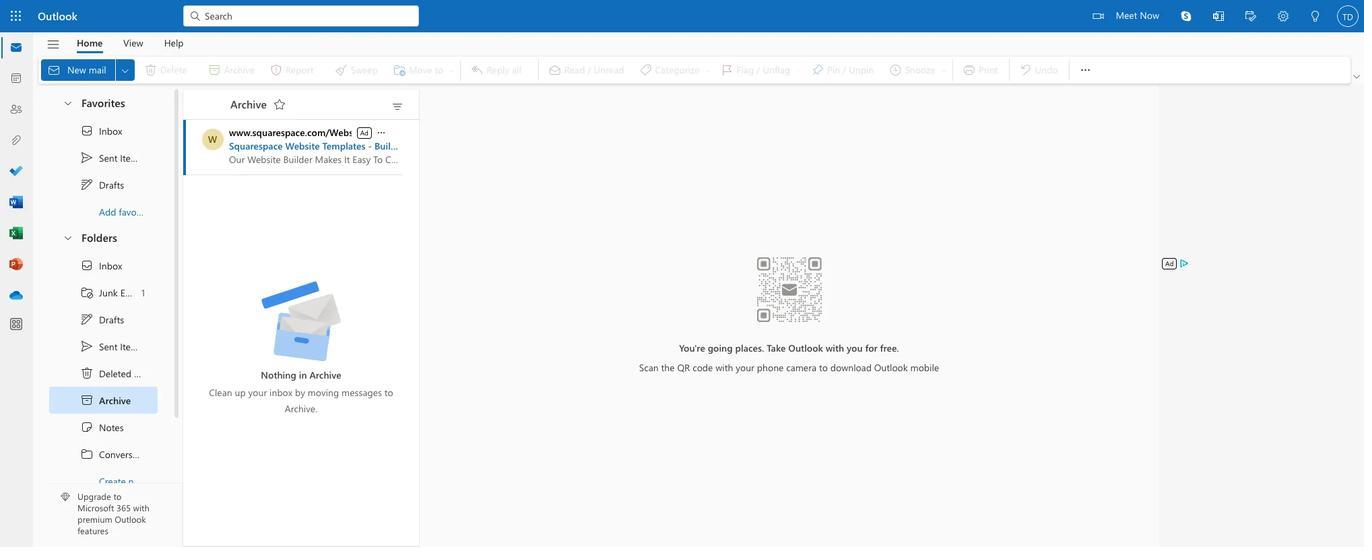 Task type: describe. For each thing, give the bounding box(es) containing it.
tree containing 
[[49, 252, 173, 494]]

outlook link
[[38, 0, 77, 32]]


[[189, 9, 202, 23]]

 tree item
[[49, 441, 158, 468]]

 for  dropdown button
[[376, 127, 387, 138]]

archive heading
[[213, 90, 290, 119]]

1 vertical spatial ad
[[1165, 259, 1174, 268]]

 button
[[1072, 57, 1099, 84]]

outlook banner
[[0, 0, 1364, 34]]

archive.
[[285, 402, 317, 415]]

up
[[235, 386, 246, 399]]

application containing outlook
[[0, 0, 1364, 547]]

www.squarespace.com/website/templates
[[229, 126, 411, 139]]

Search for email, meetings, files and more. field
[[203, 8, 411, 23]]

move & delete group
[[41, 57, 458, 84]]

 inbox inside favorites tree
[[80, 124, 122, 137]]


[[80, 447, 94, 461]]


[[1181, 11, 1192, 22]]

by
[[295, 386, 305, 399]]


[[80, 286, 94, 299]]

favorites tree item
[[49, 90, 158, 117]]


[[80, 393, 94, 407]]

 tree item
[[49, 387, 158, 414]]

mobile
[[911, 361, 939, 374]]

new
[[67, 63, 86, 76]]

phone
[[757, 361, 784, 374]]

 button
[[1203, 0, 1235, 34]]

inbox
[[270, 386, 292, 399]]

nothing
[[261, 369, 296, 381]]

 notes
[[80, 420, 124, 434]]

sent inside favorites tree
[[99, 151, 118, 164]]

items for  tree item
[[134, 367, 157, 380]]

home button
[[67, 32, 113, 53]]

email
[[120, 286, 143, 299]]

people image
[[9, 103, 23, 117]]

home
[[77, 36, 103, 49]]


[[1246, 11, 1256, 22]]

to inside you're going places. take outlook with you for free. scan the qr code with your phone camera to download outlook mobile
[[819, 361, 828, 374]]

 sent items for 2nd  tree item from the bottom of the page
[[80, 151, 143, 164]]

to inside nothing in archive clean up your inbox by moving messages to archive.
[[385, 386, 393, 399]]

outlook up the camera
[[788, 342, 823, 354]]

1  tree item from the top
[[49, 117, 158, 144]]


[[80, 366, 94, 380]]

 button
[[1235, 0, 1267, 34]]

free.
[[880, 342, 899, 354]]

download
[[830, 361, 872, 374]]

 button
[[375, 126, 387, 139]]


[[47, 63, 61, 77]]

mail
[[89, 63, 106, 76]]

nothing in archive clean up your inbox by moving messages to archive.
[[209, 369, 393, 415]]

help button
[[154, 32, 194, 53]]

items for 1st  tree item from the bottom
[[120, 340, 143, 353]]

add favorite tree item
[[49, 198, 158, 225]]

templates
[[322, 139, 366, 152]]

mail image
[[9, 41, 23, 55]]

 button
[[1351, 70, 1363, 84]]

 inside tree
[[80, 340, 94, 353]]

drafts for 2nd  tree item
[[99, 313, 124, 326]]

code
[[693, 361, 713, 374]]


[[1310, 11, 1321, 22]]

folders tree item
[[49, 225, 158, 252]]

 inside favorites tree
[[80, 178, 94, 191]]

1 horizontal spatial with
[[716, 361, 733, 374]]

meet now
[[1116, 9, 1159, 22]]

view button
[[113, 32, 153, 53]]

 button for folders
[[56, 225, 79, 250]]

qr
[[677, 361, 690, 374]]

excel image
[[9, 227, 23, 241]]

for
[[865, 342, 878, 354]]

junk
[[99, 286, 118, 299]]

create new folder
[[99, 475, 173, 487]]

 search field
[[183, 0, 419, 30]]

inbox inside tree
[[99, 259, 122, 272]]

 new mail
[[47, 63, 106, 77]]

2  tree item from the top
[[49, 252, 158, 279]]

 inside favorites tree
[[80, 151, 94, 164]]

sent inside tree
[[99, 340, 118, 353]]


[[1213, 11, 1224, 22]]

in
[[299, 369, 307, 381]]

 drafts for 2nd  tree item
[[80, 313, 124, 326]]

folder
[[148, 475, 173, 487]]

going
[[708, 342, 733, 354]]

word image
[[9, 196, 23, 210]]

1  tree item from the top
[[49, 171, 158, 198]]

set your advertising preferences image
[[1179, 258, 1190, 269]]

help
[[164, 36, 184, 49]]

tab list containing home
[[67, 32, 194, 53]]

 tree item
[[49, 414, 158, 441]]


[[391, 100, 404, 114]]

premium features image
[[61, 493, 70, 502]]

the
[[661, 361, 675, 374]]

outlook down free.
[[874, 361, 908, 374]]

premium
[[77, 514, 112, 525]]

1 website from the left
[[285, 139, 320, 152]]

www.squarespace.com/website/templates image
[[202, 129, 223, 150]]

items for 2nd  tree item from the bottom of the page
[[120, 151, 143, 164]]

upgrade
[[77, 491, 111, 502]]

meet
[[1116, 9, 1137, 22]]


[[1353, 73, 1360, 80]]

to inside the upgrade to microsoft 365 with premium outlook features
[[113, 491, 121, 502]]

 button
[[1170, 0, 1203, 32]]



Task type: vqa. For each thing, say whether or not it's contained in the screenshot.
Features
yes



Task type: locate. For each thing, give the bounding box(es) containing it.
archive
[[230, 97, 267, 111], [309, 369, 341, 381], [99, 394, 131, 407]]

tab list
[[67, 32, 194, 53]]

 button down  new mail
[[56, 90, 79, 115]]

moving
[[308, 386, 339, 399]]

you're
[[679, 342, 705, 354]]

2  drafts from the top
[[80, 313, 124, 326]]

 inbox down the favorites tree item
[[80, 124, 122, 137]]

2 vertical spatial items
[[134, 367, 157, 380]]

1  from the top
[[80, 178, 94, 191]]

0 vertical spatial  inbox
[[80, 124, 122, 137]]

0 vertical spatial 
[[80, 124, 94, 137]]

1 vertical spatial  tree item
[[49, 333, 158, 360]]

tree
[[49, 252, 173, 494]]

to
[[819, 361, 828, 374], [385, 386, 393, 399], [113, 491, 121, 502]]

microsoft
[[77, 502, 114, 514]]

 inbox down the folders tree item
[[80, 259, 122, 272]]


[[1278, 11, 1289, 22]]

your inside nothing in archive clean up your inbox by moving messages to archive.
[[248, 386, 267, 399]]


[[80, 124, 94, 137], [80, 259, 94, 272]]

2  inbox from the top
[[80, 259, 122, 272]]

0 horizontal spatial 
[[376, 127, 387, 138]]

 tree item up junk
[[49, 252, 158, 279]]

 inside the folders tree item
[[63, 232, 73, 243]]

 inbox inside tree
[[80, 259, 122, 272]]

0 vertical spatial  sent items
[[80, 151, 143, 164]]

inbox down the favorites tree item
[[99, 124, 122, 137]]

 sent items for 1st  tree item from the bottom
[[80, 340, 143, 353]]

places.
[[735, 342, 764, 354]]

add
[[99, 205, 116, 218]]


[[80, 420, 94, 434]]

 inside tree
[[80, 259, 94, 272]]

 button
[[387, 97, 408, 116]]

0 vertical spatial items
[[120, 151, 143, 164]]

 for  popup button
[[1079, 63, 1092, 77]]

 for favorites
[[63, 97, 73, 108]]

 deleted items
[[80, 366, 157, 380]]

 tree item up add favorite tree item
[[49, 144, 158, 171]]

 button
[[56, 90, 79, 115], [56, 225, 79, 250]]

0 vertical spatial 
[[1079, 63, 1092, 77]]

ad
[[360, 128, 369, 137], [1165, 259, 1174, 268]]

0 vertical spatial  tree item
[[49, 144, 158, 171]]

 inbox
[[80, 124, 122, 137], [80, 259, 122, 272]]

 button
[[1300, 0, 1332, 34]]

0 vertical spatial archive
[[230, 97, 267, 111]]

2 sent from the top
[[99, 340, 118, 353]]

with down going
[[716, 361, 733, 374]]

2 website from the left
[[408, 139, 442, 152]]

drafts inside favorites tree
[[99, 178, 124, 191]]

archive up moving
[[309, 369, 341, 381]]

squarespace website templates - build a website
[[229, 139, 442, 152]]

drafts
[[99, 178, 124, 191], [99, 313, 124, 326]]

your inside you're going places. take outlook with you for free. scan the qr code with your phone camera to download outlook mobile
[[736, 361, 755, 374]]

1 vertical spatial drafts
[[99, 313, 124, 326]]


[[80, 151, 94, 164], [80, 340, 94, 353]]

notes
[[99, 421, 124, 434]]

drafts for 2nd  tree item from the bottom
[[99, 178, 124, 191]]

0 vertical spatial ad
[[360, 128, 369, 137]]

folders
[[82, 230, 117, 245]]

create
[[99, 475, 126, 487]]

 left folders on the top left of the page
[[63, 232, 73, 243]]

files image
[[9, 134, 23, 148]]

2  tree item from the top
[[49, 333, 158, 360]]

drafts up add
[[99, 178, 124, 191]]

your down places.
[[736, 361, 755, 374]]

features
[[77, 525, 108, 536]]

 sent items up add
[[80, 151, 143, 164]]

upgrade to microsoft 365 with premium outlook features
[[77, 491, 149, 536]]

items inside  deleted items
[[134, 367, 157, 380]]

1 horizontal spatial to
[[385, 386, 393, 399]]

1 sent from the top
[[99, 151, 118, 164]]

2 vertical spatial with
[[133, 502, 149, 514]]

powerpoint image
[[9, 258, 23, 271]]

 tree item up deleted
[[49, 333, 158, 360]]

 down the favorites tree item
[[80, 124, 94, 137]]


[[120, 65, 131, 76], [63, 97, 73, 108], [63, 232, 73, 243]]

0 vertical spatial 
[[80, 151, 94, 164]]

0 vertical spatial sent
[[99, 151, 118, 164]]

1 vertical spatial 
[[80, 313, 94, 326]]

drafts down  junk email 1
[[99, 313, 124, 326]]

2 vertical spatial archive
[[99, 394, 131, 407]]

now
[[1140, 9, 1159, 22]]

2 vertical spatial to
[[113, 491, 121, 502]]

with inside the upgrade to microsoft 365 with premium outlook features
[[133, 502, 149, 514]]

 tree item
[[49, 144, 158, 171], [49, 333, 158, 360]]

 down  new mail
[[63, 97, 73, 108]]

outlook up ''
[[38, 9, 77, 23]]

1  from the top
[[80, 151, 94, 164]]

items up  deleted items
[[120, 340, 143, 353]]

 sent items up deleted
[[80, 340, 143, 353]]

2 drafts from the top
[[99, 313, 124, 326]]

 tree item down the favorites
[[49, 117, 158, 144]]

1 horizontal spatial 
[[1079, 63, 1092, 77]]


[[273, 98, 286, 111]]

1 vertical spatial  tree item
[[49, 306, 158, 333]]

0 horizontal spatial to
[[113, 491, 121, 502]]

1 horizontal spatial website
[[408, 139, 442, 152]]

0 horizontal spatial ad
[[360, 128, 369, 137]]

1 vertical spatial  inbox
[[80, 259, 122, 272]]

1 vertical spatial to
[[385, 386, 393, 399]]

sent
[[99, 151, 118, 164], [99, 340, 118, 353]]

take
[[767, 342, 786, 354]]

create new folder tree item
[[49, 468, 173, 494]]

items
[[120, 151, 143, 164], [120, 340, 143, 353], [134, 367, 157, 380]]

1  inbox from the top
[[80, 124, 122, 137]]

to right messages
[[385, 386, 393, 399]]

more apps image
[[9, 318, 23, 331]]

 button
[[116, 59, 135, 81]]

0 vertical spatial 
[[120, 65, 131, 76]]

add favorite
[[99, 205, 150, 218]]

 tree item
[[49, 171, 158, 198], [49, 306, 158, 333]]

1 inbox from the top
[[99, 124, 122, 137]]

1  tree item from the top
[[49, 144, 158, 171]]

items up favorite
[[120, 151, 143, 164]]

 down the 
[[80, 313, 94, 326]]

1  sent items from the top
[[80, 151, 143, 164]]

 up add favorite tree item
[[80, 151, 94, 164]]

clean
[[209, 386, 232, 399]]

 drafts for 2nd  tree item from the bottom
[[80, 178, 124, 191]]

ad inside message list section
[[360, 128, 369, 137]]

tags group
[[542, 57, 950, 84]]

camera
[[786, 361, 817, 374]]

0 horizontal spatial archive
[[99, 394, 131, 407]]

1 vertical spatial inbox
[[99, 259, 122, 272]]

0 vertical spatial inbox
[[99, 124, 122, 137]]

365
[[117, 502, 131, 514]]

 inside popup button
[[120, 65, 131, 76]]

ad left set your advertising preferences icon
[[1165, 259, 1174, 268]]

website
[[285, 139, 320, 152], [408, 139, 442, 152]]

to right the camera
[[819, 361, 828, 374]]

0 vertical spatial  button
[[56, 90, 79, 115]]

 button for favorites
[[56, 90, 79, 115]]

 sent items inside favorites tree
[[80, 151, 143, 164]]

2 horizontal spatial with
[[826, 342, 844, 354]]

items right deleted
[[134, 367, 157, 380]]

0 vertical spatial your
[[736, 361, 755, 374]]

archive 
[[230, 97, 286, 111]]

0 vertical spatial to
[[819, 361, 828, 374]]

 tree item
[[49, 360, 158, 387]]

2 horizontal spatial to
[[819, 361, 828, 374]]


[[1079, 63, 1092, 77], [376, 127, 387, 138]]

favorites tree
[[49, 85, 158, 225]]

0 vertical spatial drafts
[[99, 178, 124, 191]]

messages
[[342, 386, 382, 399]]

 drafts
[[80, 178, 124, 191], [80, 313, 124, 326]]

2  from the top
[[80, 313, 94, 326]]

 sent items inside tree
[[80, 340, 143, 353]]

items inside favorites tree
[[120, 151, 143, 164]]

1 vertical spatial sent
[[99, 340, 118, 353]]

0 horizontal spatial with
[[133, 502, 149, 514]]

outlook inside banner
[[38, 9, 77, 23]]


[[1093, 11, 1104, 22]]

2  button from the top
[[56, 225, 79, 250]]

onedrive image
[[9, 289, 23, 302]]

1 vertical spatial 
[[80, 340, 94, 353]]

deleted
[[99, 367, 131, 380]]

2 vertical spatial 
[[63, 232, 73, 243]]

squarespace
[[229, 139, 283, 152]]

0 horizontal spatial website
[[285, 139, 320, 152]]

1 vertical spatial 
[[80, 259, 94, 272]]

 up the 
[[80, 259, 94, 272]]

view
[[123, 36, 143, 49]]

0 vertical spatial  drafts
[[80, 178, 124, 191]]

1 vertical spatial archive
[[309, 369, 341, 381]]

1  from the top
[[80, 124, 94, 137]]

w
[[208, 133, 217, 146]]

you
[[847, 342, 863, 354]]

 tree item
[[49, 117, 158, 144], [49, 252, 158, 279]]

scan
[[639, 361, 659, 374]]

 up 
[[80, 340, 94, 353]]

build
[[374, 139, 396, 152]]

2  tree item from the top
[[49, 306, 158, 333]]

message list section
[[183, 86, 442, 546]]

 button inside the favorites tree item
[[56, 90, 79, 115]]

to do image
[[9, 165, 23, 179]]

-
[[368, 139, 372, 152]]

0 vertical spatial  tree item
[[49, 171, 158, 198]]

 drafts inside tree
[[80, 313, 124, 326]]

outlook right premium
[[115, 514, 146, 525]]

 inside dropdown button
[[376, 127, 387, 138]]

1 horizontal spatial ad
[[1165, 259, 1174, 268]]

2 inbox from the top
[[99, 259, 122, 272]]

favorites
[[82, 96, 125, 110]]

new
[[128, 475, 145, 487]]

sent up  tree item
[[99, 340, 118, 353]]

 tree item down junk
[[49, 306, 158, 333]]

 button left folders on the top left of the page
[[56, 225, 79, 250]]

1 vertical spatial 
[[376, 127, 387, 138]]

2 horizontal spatial archive
[[309, 369, 341, 381]]

 drafts up add favorite tree item
[[80, 178, 124, 191]]

account manager for test dummy image
[[1337, 5, 1359, 27]]

1 vertical spatial 
[[63, 97, 73, 108]]

0 vertical spatial with
[[826, 342, 844, 354]]


[[46, 37, 60, 52]]

 button inside the folders tree item
[[56, 225, 79, 250]]

a
[[399, 139, 405, 152]]

1 vertical spatial  drafts
[[80, 313, 124, 326]]

with right 365 on the bottom of the page
[[133, 502, 149, 514]]


[[80, 178, 94, 191], [80, 313, 94, 326]]

calendar image
[[9, 72, 23, 86]]

inbox inside favorites tree
[[99, 124, 122, 137]]

1 horizontal spatial archive
[[230, 97, 267, 111]]

your right up
[[248, 386, 267, 399]]

2  from the top
[[80, 259, 94, 272]]

ad up -
[[360, 128, 369, 137]]

1  button from the top
[[56, 90, 79, 115]]

2  sent items from the top
[[80, 340, 143, 353]]

you're going places. take outlook with you for free. scan the qr code with your phone camera to download outlook mobile
[[639, 342, 939, 374]]

1 vertical spatial your
[[248, 386, 267, 399]]

 inside favorites tree
[[80, 124, 94, 137]]

2  from the top
[[80, 340, 94, 353]]

0 horizontal spatial your
[[248, 386, 267, 399]]

inbox up  junk email 1
[[99, 259, 122, 272]]

application
[[0, 0, 1364, 547]]

archive inside nothing in archive clean up your inbox by moving messages to archive.
[[309, 369, 341, 381]]

 up add favorite tree item
[[80, 178, 94, 191]]

1 vertical spatial  button
[[56, 225, 79, 250]]

outlook inside the upgrade to microsoft 365 with premium outlook features
[[115, 514, 146, 525]]

archive down deleted
[[99, 394, 131, 407]]

1 vertical spatial with
[[716, 361, 733, 374]]

 inside popup button
[[1079, 63, 1092, 77]]

drafts inside tree
[[99, 313, 124, 326]]

favorite
[[119, 205, 150, 218]]

 for folders
[[63, 232, 73, 243]]

with left you
[[826, 342, 844, 354]]

 tree item
[[49, 279, 158, 306]]

 junk email 1
[[80, 286, 145, 299]]

1
[[141, 286, 145, 299]]

 drafts down the  tree item
[[80, 313, 124, 326]]

1  drafts from the top
[[80, 178, 124, 191]]

 right mail
[[120, 65, 131, 76]]

 tree item up add
[[49, 171, 158, 198]]

1 vertical spatial  tree item
[[49, 252, 158, 279]]

1 horizontal spatial your
[[736, 361, 755, 374]]

 button
[[1267, 0, 1300, 34]]

archive inside  archive
[[99, 394, 131, 407]]

1 drafts from the top
[[99, 178, 124, 191]]

to down the create
[[113, 491, 121, 502]]

archive left "" button
[[230, 97, 267, 111]]

sent up add
[[99, 151, 118, 164]]

archive inside "archive "
[[230, 97, 267, 111]]

1 vertical spatial items
[[120, 340, 143, 353]]

0 vertical spatial 
[[80, 178, 94, 191]]

 drafts inside favorites tree
[[80, 178, 124, 191]]

0 vertical spatial  tree item
[[49, 117, 158, 144]]

 inside the favorites tree item
[[63, 97, 73, 108]]

 button
[[269, 94, 290, 115]]

 archive
[[80, 393, 131, 407]]

website right a
[[408, 139, 442, 152]]

 button
[[40, 33, 67, 56]]

with
[[826, 342, 844, 354], [716, 361, 733, 374], [133, 502, 149, 514]]

website down www.squarespace.com/website/templates
[[285, 139, 320, 152]]

1 vertical spatial  sent items
[[80, 340, 143, 353]]

left-rail-appbar navigation
[[3, 32, 30, 311]]



